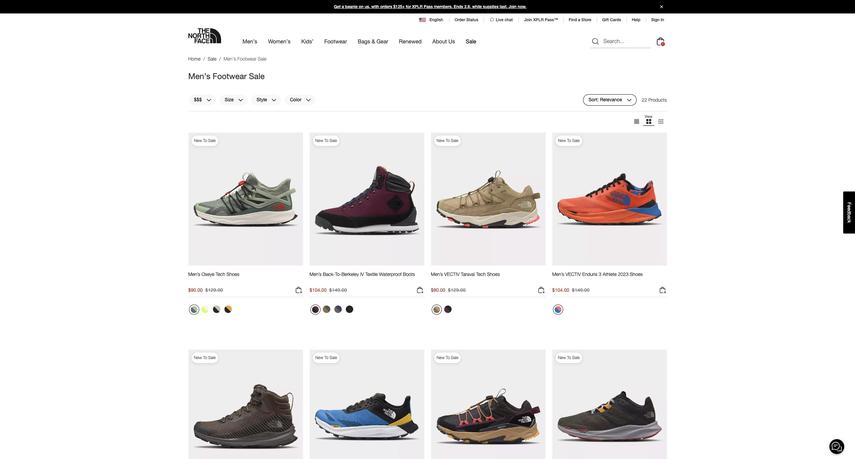 Task type: locate. For each thing, give the bounding box(es) containing it.
tech right the oxeye
[[216, 272, 225, 277]]

0 vertical spatial join
[[509, 4, 517, 9]]

4 men's from the left
[[552, 272, 564, 277]]

with
[[371, 4, 379, 9]]

footwear down men's link
[[237, 56, 256, 62]]

new to sale
[[194, 138, 216, 143], [315, 138, 337, 143], [437, 138, 458, 143], [558, 138, 580, 143], [194, 356, 216, 361], [315, 356, 337, 361], [437, 356, 458, 361], [558, 356, 580, 361]]

TNF White/Led Yellow radio
[[200, 304, 211, 315]]

0 horizontal spatial join
[[509, 4, 517, 9]]

$90.00 for oxeye
[[188, 288, 203, 293]]

0 vertical spatial a
[[342, 4, 344, 9]]

0 horizontal spatial /
[[203, 56, 205, 62]]

2 horizontal spatial shoes
[[630, 272, 643, 277]]

new for men's vectiv eminus shoes image
[[558, 356, 566, 361]]

men's oxeye tech shoes image
[[188, 132, 303, 266]]

xplr left 'pass™'
[[533, 18, 544, 22]]

0 horizontal spatial tech
[[216, 272, 225, 277]]

men's down home
[[188, 71, 210, 81]]

1 horizontal spatial $104.00
[[552, 288, 569, 293]]

0 horizontal spatial shoes
[[227, 272, 239, 277]]

vectiv left the taraval
[[444, 272, 460, 277]]

summit gold/tnf black image
[[224, 306, 232, 314]]

to for men's back-to-berkeley iv textile waterproof boots 'image'
[[324, 138, 328, 143]]

3 shoes from the left
[[630, 272, 643, 277]]

men's left the "back-"
[[310, 272, 322, 277]]

footwear
[[324, 38, 347, 44], [237, 56, 256, 62], [213, 71, 247, 81]]

status
[[466, 18, 478, 22]]

men's link
[[243, 32, 257, 50]]

1 horizontal spatial $choose color$ option group
[[310, 304, 355, 318]]

2 $104.00 from the left
[[552, 288, 569, 293]]

0 horizontal spatial $choose color$ option group
[[188, 304, 234, 318]]

bags & gear link
[[358, 32, 388, 50]]

$129.00 down men's vectiv taraval tech shoes button
[[448, 288, 466, 293]]

2 shoes from the left
[[487, 272, 500, 277]]

0 vertical spatial footwear
[[324, 38, 347, 44]]

$90.00 up khaki stone/utility brown option
[[431, 288, 445, 293]]

sign
[[651, 18, 660, 22]]

men's vectiv taraval tech shoes image
[[431, 132, 546, 266], [431, 350, 546, 460]]

pass
[[424, 4, 433, 9]]

$129.00
[[205, 288, 223, 293], [448, 288, 466, 293]]

a up k
[[847, 216, 852, 218]]

join xplr pass™
[[524, 18, 558, 22]]

1 horizontal spatial $149.00
[[572, 288, 590, 293]]

men's back-to-berkeley iv textile waterproof boots button
[[310, 272, 415, 284]]

sale
[[466, 38, 476, 44], [208, 56, 216, 62], [258, 56, 267, 62], [249, 71, 265, 81], [208, 138, 216, 143], [330, 138, 337, 143], [451, 138, 458, 143], [572, 138, 580, 143], [208, 356, 216, 361], [330, 356, 337, 361], [451, 356, 458, 361], [572, 356, 580, 361]]

1 horizontal spatial shoes
[[487, 272, 500, 277]]

3
[[599, 272, 601, 277]]

shoes right the oxeye
[[227, 272, 239, 277]]

$104.00 up solar coral/optic blue 'radio'
[[552, 288, 569, 293]]

0 horizontal spatial $129.00
[[205, 288, 223, 293]]

a
[[342, 4, 344, 9], [578, 18, 580, 22], [847, 216, 852, 218]]

new for men's oxeye tech shoes image
[[194, 138, 202, 143]]

gift cards
[[602, 18, 621, 22]]

sale link right home link
[[208, 56, 216, 62]]

men's
[[243, 38, 257, 44], [224, 56, 236, 62], [188, 71, 210, 81]]

Sandstone/TNF Black radio
[[211, 304, 222, 315]]

$$$
[[194, 97, 202, 103]]

men's up the men's footwear sale element
[[243, 38, 257, 44]]

new to sale for men's vectiv fastpack mid futurelight™ boots image
[[194, 356, 216, 361]]

2 tech from the left
[[476, 272, 486, 277]]

1
[[662, 42, 664, 46]]

1 $104.00 from the left
[[310, 288, 327, 293]]

/ right home
[[203, 56, 205, 62]]

0 horizontal spatial $104.00
[[310, 288, 327, 293]]

a for store
[[578, 18, 580, 22]]

gift cards link
[[602, 18, 621, 22]]

men's right boots
[[431, 272, 443, 277]]

1 $129.00 from the left
[[205, 288, 223, 293]]

get a beanie on us, with orders $125+ for xplr pass members. ends 2.6, while supplies last. join now. link
[[0, 0, 855, 13]]

3 men's from the left
[[431, 272, 443, 277]]

0 horizontal spatial a
[[342, 4, 344, 9]]

tech inside men's vectiv taraval tech shoes button
[[476, 272, 486, 277]]

1 horizontal spatial vectiv
[[566, 272, 581, 277]]

$90.00
[[188, 288, 203, 293], [431, 288, 445, 293]]

$104.00 down the "back-"
[[310, 288, 327, 293]]

Shady Blue/Monks Robe Brown radio
[[333, 304, 343, 315]]

in
[[661, 18, 664, 22]]

1 horizontal spatial $90.00
[[431, 288, 445, 293]]

men's vectiv infinite 2 shoes image
[[310, 350, 424, 460]]

2 $129.00 from the left
[[448, 288, 466, 293]]

sign in button
[[651, 18, 664, 22]]

e
[[847, 205, 852, 208], [847, 208, 852, 211]]

1 horizontal spatial a
[[578, 18, 580, 22]]

shoes right the taraval
[[487, 272, 500, 277]]

2 vertical spatial men's
[[188, 71, 210, 81]]

products
[[649, 97, 667, 103]]

men's left the oxeye
[[188, 272, 200, 277]]

e up b
[[847, 208, 852, 211]]

0 horizontal spatial $149.00
[[329, 288, 347, 293]]

2 $90.00 from the left
[[431, 288, 445, 293]]

us,
[[365, 4, 370, 9]]

footwear right kids' in the top left of the page
[[324, 38, 347, 44]]

view button
[[643, 114, 655, 129]]

1 horizontal spatial xplr
[[533, 18, 544, 22]]

2 horizontal spatial a
[[847, 216, 852, 218]]

0 horizontal spatial vectiv
[[444, 272, 460, 277]]

men's for men's vectiv taraval tech shoes
[[431, 272, 443, 277]]

0 vertical spatial men's vectiv taraval tech shoes image
[[431, 132, 546, 266]]

f e e d b a c k
[[847, 202, 852, 223]]

vectiv for enduris
[[566, 272, 581, 277]]

join right last.
[[509, 4, 517, 9]]

$149.00 down the to- at the left bottom of page
[[329, 288, 347, 293]]

new to sale for men's vectiv enduris 3 athlete 2023 shoes image
[[558, 138, 580, 143]]

a inside button
[[847, 216, 852, 218]]

new for men's back-to-berkeley iv textile waterproof boots 'image'
[[315, 138, 323, 143]]

&
[[372, 38, 375, 44]]

1 $149.00 from the left
[[329, 288, 347, 293]]

men's vectiv enduris 3 athlete 2023 shoes button
[[552, 272, 643, 284]]

footwear down home / sale / men's footwear sale
[[213, 71, 247, 81]]

2 horizontal spatial $choose color$ option group
[[431, 304, 454, 318]]

tech right the taraval
[[476, 272, 486, 277]]

back-
[[323, 272, 335, 277]]

the north face home page image
[[188, 28, 221, 43]]

$choose color$ option group for oxeye
[[188, 304, 234, 318]]

0 horizontal spatial xplr
[[412, 4, 423, 9]]

vectiv for taraval
[[444, 272, 460, 277]]

$129.00 down men's oxeye tech shoes button
[[205, 288, 223, 293]]

sale link right us
[[466, 32, 476, 50]]

1 horizontal spatial $129.00
[[448, 288, 466, 293]]

join down 'now.'
[[524, 18, 532, 22]]

0 horizontal spatial men's
[[188, 71, 210, 81]]

TNF Black/TNF White radio
[[344, 304, 355, 315]]

us
[[448, 38, 455, 44]]

1 $choose color$ option group from the left
[[188, 304, 234, 318]]

on
[[359, 4, 364, 9]]

sandstone/tnf black image
[[213, 306, 220, 314]]

2 vertical spatial a
[[847, 216, 852, 218]]

vectiv left enduris
[[566, 272, 581, 277]]

vectiv
[[444, 272, 460, 277], [566, 272, 581, 277]]

women's
[[268, 38, 291, 44]]

help
[[632, 18, 641, 22]]

0 vertical spatial sale link
[[466, 32, 476, 50]]

Boysenberry/TNF Black radio
[[310, 305, 320, 315]]

2 vectiv from the left
[[566, 272, 581, 277]]

2023
[[618, 272, 629, 277]]

1 tech from the left
[[216, 272, 225, 277]]

new for men's vectiv enduris 3 athlete 2023 shoes image
[[558, 138, 566, 143]]

join
[[509, 4, 517, 9], [524, 18, 532, 22]]

close image
[[657, 5, 666, 8]]

men's up men's footwear sale
[[224, 56, 236, 62]]

f
[[847, 202, 852, 205]]

Thyme/Utility Brown radio
[[321, 304, 332, 315]]

men's
[[188, 272, 200, 277], [310, 272, 322, 277], [431, 272, 443, 277], [552, 272, 564, 277]]

1 vertical spatial men's
[[224, 56, 236, 62]]

supplies
[[483, 4, 499, 9]]

boysenberry/tnf black image
[[312, 307, 319, 314]]

a right get
[[342, 4, 344, 9]]

$149.00
[[329, 288, 347, 293], [572, 288, 590, 293]]

1 e from the top
[[847, 205, 852, 208]]

vectiv inside button
[[444, 272, 460, 277]]

to for men's vectiv fastpack mid futurelight™ boots image
[[203, 356, 207, 361]]

2 $choose color$ option group from the left
[[310, 304, 355, 318]]

22
[[642, 97, 647, 103]]

Misty Sage/Dark Sage radio
[[189, 305, 199, 315]]

new to sale for men's vectiv eminus shoes image
[[558, 356, 580, 361]]

xplr
[[412, 4, 423, 9], [533, 18, 544, 22]]

2 vertical spatial footwear
[[213, 71, 247, 81]]

textile
[[365, 272, 378, 277]]

order status link
[[455, 18, 478, 22]]

22 products status
[[642, 94, 667, 106]]

1 vertical spatial men's vectiv taraval tech shoes image
[[431, 350, 546, 460]]

1 vertical spatial xplr
[[533, 18, 544, 22]]

vectiv inside button
[[566, 272, 581, 277]]

0 vertical spatial men's
[[243, 38, 257, 44]]

0 vertical spatial xplr
[[412, 4, 423, 9]]

tnf white/led yellow image
[[201, 306, 209, 314]]

new for men's vectiv fastpack mid futurelight™ boots image
[[194, 356, 202, 361]]

2 $149.00 from the left
[[572, 288, 590, 293]]

2 horizontal spatial men's
[[243, 38, 257, 44]]

1 horizontal spatial /
[[219, 56, 221, 62]]

tech
[[216, 272, 225, 277], [476, 272, 486, 277]]

xplr right for
[[412, 4, 423, 9]]

shoes right 2023
[[630, 272, 643, 277]]

gear
[[377, 38, 388, 44]]

e up d
[[847, 205, 852, 208]]

/
[[203, 56, 205, 62], [219, 56, 221, 62]]

men's vectiv eminus shoes image
[[552, 350, 667, 460]]

to for men's oxeye tech shoes image
[[203, 138, 207, 143]]

$149.00 down enduris
[[572, 288, 590, 293]]

1 vertical spatial a
[[578, 18, 580, 22]]

3 $choose color$ option group from the left
[[431, 304, 454, 318]]

0 horizontal spatial $90.00
[[188, 288, 203, 293]]

men's oxeye tech shoes
[[188, 272, 239, 277]]

store
[[581, 18, 591, 22]]

new for "men's vectiv infinite 2 shoes" image
[[315, 356, 323, 361]]

renewed
[[399, 38, 422, 44]]

men's for men's vectiv enduris 3 athlete 2023 shoes
[[552, 272, 564, 277]]

1 vectiv from the left
[[444, 272, 460, 277]]

2 men's from the left
[[310, 272, 322, 277]]

a right find
[[578, 18, 580, 22]]

Solar Coral/Optic Blue radio
[[553, 305, 563, 315]]

to
[[203, 138, 207, 143], [324, 138, 328, 143], [446, 138, 450, 143], [567, 138, 571, 143], [203, 356, 207, 361], [324, 356, 328, 361], [446, 356, 450, 361], [567, 356, 571, 361]]

1 vertical spatial join
[[524, 18, 532, 22]]

solar coral/optic blue image
[[555, 307, 561, 314]]

/ up men's footwear sale
[[219, 56, 221, 62]]

kids' link
[[301, 32, 314, 50]]

tech inside men's oxeye tech shoes button
[[216, 272, 225, 277]]

1 horizontal spatial tech
[[476, 272, 486, 277]]

$149.00 for back-
[[329, 288, 347, 293]]

men's vectiv taraval tech shoes
[[431, 272, 500, 277]]

tnf black/boysenberry image
[[444, 306, 452, 314]]

$90.00 up misty sage/dark sage 'image'
[[188, 288, 203, 293]]

khaki stone/utility brown image
[[433, 307, 440, 314]]

oxeye
[[202, 272, 214, 277]]

sale link
[[466, 32, 476, 50], [208, 56, 216, 62]]

men's footwear sale
[[188, 71, 265, 81]]

get a beanie on us, with orders $125+ for xplr pass members. ends 2.6, while supplies last. join now.
[[334, 4, 527, 9]]

shoes inside button
[[630, 272, 643, 277]]

1 men's from the left
[[188, 272, 200, 277]]

live
[[496, 18, 504, 22]]

$choose color$ option group
[[188, 304, 234, 318], [310, 304, 355, 318], [431, 304, 454, 318]]

1 $90.00 from the left
[[188, 288, 203, 293]]

1 vertical spatial sale link
[[208, 56, 216, 62]]

men's left enduris
[[552, 272, 564, 277]]



Task type: describe. For each thing, give the bounding box(es) containing it.
new to sale for men's oxeye tech shoes image
[[194, 138, 216, 143]]

while
[[472, 4, 482, 9]]

home / sale / men's footwear sale
[[188, 56, 267, 62]]

last.
[[500, 4, 508, 9]]

$choose color$ option group for vectiv
[[431, 304, 454, 318]]

f e e d b a c k button
[[843, 192, 855, 234]]

c
[[847, 218, 852, 221]]

tnf black/tnf white image
[[346, 306, 353, 314]]

enduris
[[582, 272, 597, 277]]

cards
[[610, 18, 621, 22]]

2 / from the left
[[219, 56, 221, 62]]

$129.00 for oxeye
[[205, 288, 223, 293]]

Search search field
[[590, 35, 651, 48]]

size button
[[219, 94, 248, 106]]

$129.00 for vectiv
[[448, 288, 466, 293]]

men's vectiv taraval tech shoes button
[[431, 272, 500, 284]]

renewed link
[[399, 32, 422, 50]]

ends
[[454, 4, 463, 9]]

men's for men's oxeye tech shoes
[[188, 272, 200, 277]]

men's for men's
[[243, 38, 257, 44]]

style
[[257, 97, 267, 103]]

style button
[[251, 94, 282, 106]]

kids'
[[301, 38, 314, 44]]

22 products
[[642, 97, 667, 103]]

to for "men's vectiv infinite 2 shoes" image
[[324, 356, 328, 361]]

1 men's vectiv taraval tech shoes image from the top
[[431, 132, 546, 266]]

order
[[455, 18, 465, 22]]

now.
[[518, 4, 527, 9]]

1 horizontal spatial sale link
[[466, 32, 476, 50]]

view
[[645, 114, 653, 119]]

waterproof
[[379, 272, 402, 277]]

men's vectiv fastpack mid futurelight™ boots image
[[188, 350, 303, 460]]

get
[[334, 4, 341, 9]]

Khaki Stone/Utility Brown radio
[[432, 305, 442, 315]]

iv
[[360, 272, 364, 277]]

sort: relevance button
[[583, 94, 637, 106]]

bags
[[358, 38, 370, 44]]

new to sale for "men's vectiv infinite 2 shoes" image
[[315, 356, 337, 361]]

men's for men's back-to-berkeley iv textile waterproof boots
[[310, 272, 322, 277]]

d
[[847, 211, 852, 213]]

men's back-to-berkeley iv textile waterproof boots image
[[310, 132, 424, 266]]

for
[[406, 4, 411, 9]]

find a store
[[569, 18, 591, 22]]

sort: relevance
[[589, 97, 622, 103]]

athlete
[[603, 272, 617, 277]]

men's vectiv enduris 3 athlete 2023 shoes image
[[552, 132, 667, 266]]

home link
[[188, 56, 201, 62]]

1 horizontal spatial men's
[[224, 56, 236, 62]]

b
[[847, 213, 852, 216]]

women's link
[[268, 32, 291, 50]]

sort:
[[589, 97, 599, 103]]

beanie
[[345, 4, 358, 9]]

$$$ button
[[188, 94, 216, 106]]

home
[[188, 56, 201, 62]]

about
[[432, 38, 447, 44]]

berkeley
[[342, 272, 359, 277]]

orders
[[380, 4, 392, 9]]

find a store link
[[569, 18, 591, 22]]

about us
[[432, 38, 455, 44]]

k
[[847, 221, 852, 223]]

relevance
[[600, 97, 622, 103]]

new to sale for men's back-to-berkeley iv textile waterproof boots 'image'
[[315, 138, 337, 143]]

about us link
[[432, 32, 455, 50]]

1 vertical spatial footwear
[[237, 56, 256, 62]]

$choose color$ option group for back-
[[310, 304, 355, 318]]

a for beanie
[[342, 4, 344, 9]]

color
[[290, 97, 301, 103]]

find
[[569, 18, 577, 22]]

to for men's vectiv enduris 3 athlete 2023 shoes image
[[567, 138, 571, 143]]

men's vectiv enduris 3 athlete 2023 shoes
[[552, 272, 643, 277]]

color button
[[284, 94, 316, 106]]

to for men's vectiv eminus shoes image
[[567, 356, 571, 361]]

2 men's vectiv taraval tech shoes image from the top
[[431, 350, 546, 460]]

english
[[430, 18, 443, 22]]

boots
[[403, 272, 415, 277]]

$125+
[[393, 4, 405, 9]]

men's for men's footwear sale
[[188, 71, 210, 81]]

search all image
[[591, 37, 599, 45]]

$104.00 for back-
[[310, 288, 327, 293]]

footwear link
[[324, 32, 347, 50]]

1 shoes from the left
[[227, 272, 239, 277]]

$104.00 for vectiv
[[552, 288, 569, 293]]

misty sage/dark sage image
[[191, 307, 197, 314]]

1 horizontal spatial join
[[524, 18, 532, 22]]

gift
[[602, 18, 609, 22]]

to-
[[335, 272, 342, 277]]

members.
[[434, 4, 453, 9]]

men's footwear sale element
[[224, 56, 267, 62]]

2.6,
[[464, 4, 471, 9]]

join xplr pass™ link
[[524, 18, 558, 22]]

english link
[[419, 17, 444, 23]]

Summit Gold/TNF Black radio
[[223, 304, 233, 315]]

live chat button
[[489, 17, 513, 23]]

TNF Black/Boysenberry radio
[[442, 304, 453, 315]]

men's back-to-berkeley iv textile waterproof boots
[[310, 272, 415, 277]]

thyme/utility brown image
[[323, 306, 330, 314]]

order status
[[455, 18, 478, 22]]

1 link
[[655, 36, 666, 47]]

help link
[[632, 18, 641, 22]]

sign in
[[651, 18, 664, 22]]

size
[[225, 97, 234, 103]]

shady blue/monks robe brown image
[[334, 306, 342, 314]]

pass™
[[545, 18, 558, 22]]

1 / from the left
[[203, 56, 205, 62]]

view list box
[[630, 114, 667, 129]]

$90.00 for vectiv
[[431, 288, 445, 293]]

$149.00 for vectiv
[[572, 288, 590, 293]]

0 horizontal spatial sale link
[[208, 56, 216, 62]]

bags & gear
[[358, 38, 388, 44]]

2 e from the top
[[847, 208, 852, 211]]

live chat
[[496, 18, 513, 22]]



Task type: vqa. For each thing, say whether or not it's contained in the screenshot.
New associated with MEN'S BACK-TO-BERKELEY IV TEXTILE WATERPROOF BOOTS IMAGE
yes



